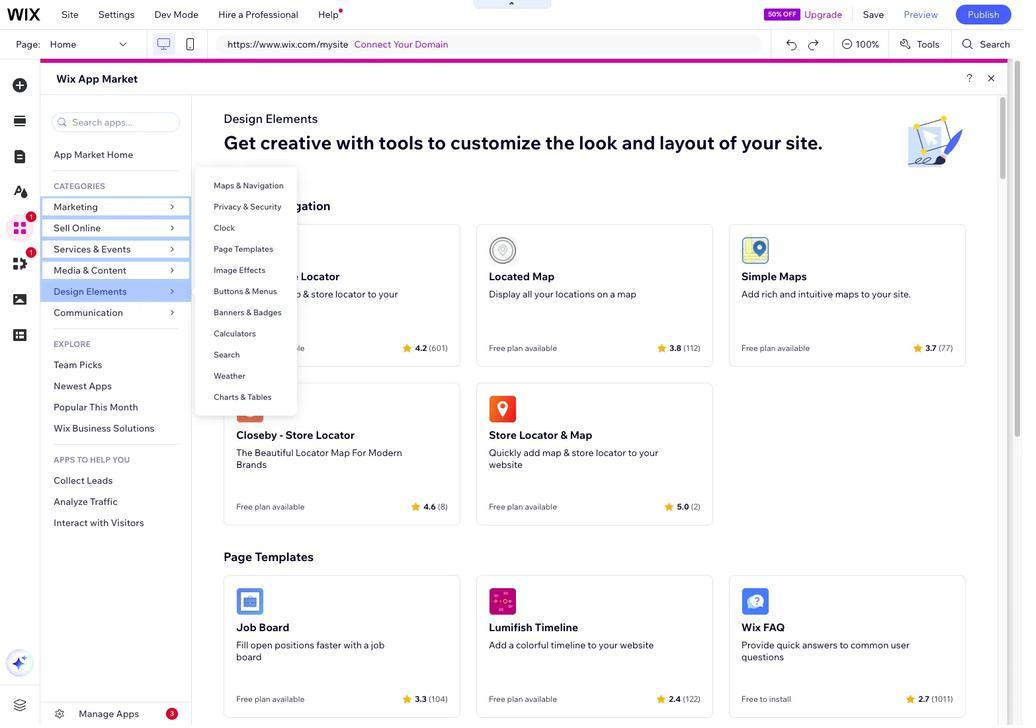 Task type: describe. For each thing, give the bounding box(es) containing it.
design for design elements get creative with tools to customize the look and layout of your site.
[[224, 111, 263, 126]]

timeline
[[551, 640, 586, 652]]

locations
[[556, 288, 595, 300]]

banners
[[214, 308, 245, 318]]

to inside wix faq provide quick answers to common user questions
[[840, 640, 849, 652]]

board
[[236, 652, 262, 664]]

site. inside design elements get creative with tools to customize the look and layout of your site.
[[786, 131, 823, 154]]

2.4 (122)
[[669, 694, 701, 704]]

free plan available down brands
[[236, 502, 305, 512]]

the
[[236, 447, 253, 459]]

0 horizontal spatial home
[[50, 38, 76, 50]]

get
[[224, 131, 256, 154]]

map inside store locator & map quickly add map & store locator to your website
[[570, 429, 592, 442]]

located
[[489, 270, 530, 283]]

hire a professional
[[218, 9, 298, 21]]

hire
[[218, 9, 236, 21]]

apps for manage apps
[[116, 709, 139, 721]]

effects
[[239, 265, 266, 275]]

wix for wix business solutions
[[54, 423, 70, 435]]

store for -
[[285, 429, 313, 442]]

board
[[259, 621, 289, 635]]

you
[[112, 455, 130, 465]]

plan for located map
[[507, 343, 523, 353]]

4.6
[[424, 502, 436, 512]]

help
[[318, 9, 339, 21]]

to inside design elements get creative with tools to customize the look and layout of your site.
[[428, 131, 446, 154]]

elements for design elements
[[86, 286, 127, 298]]

interact
[[54, 517, 88, 529]]

charts & tables link
[[195, 387, 297, 408]]

store for map & store locator
[[311, 288, 333, 300]]

available for job board
[[272, 695, 305, 705]]

free down brands
[[236, 502, 253, 512]]

visitors
[[111, 517, 144, 529]]

& inside media & content 'link'
[[83, 265, 89, 277]]

intuitive
[[798, 288, 833, 300]]

quick
[[777, 640, 800, 652]]

free for store locator & map
[[489, 502, 505, 512]]

popular this month link
[[40, 397, 191, 418]]

5.0
[[677, 502, 689, 512]]

online
[[72, 222, 101, 234]]

apps for newest apps
[[89, 380, 112, 392]]

3.8
[[670, 343, 682, 353]]

explore
[[54, 339, 91, 349]]

available for simple maps
[[778, 343, 810, 353]]

1 vertical spatial maps & navigation
[[224, 199, 331, 214]]

& inside maps & navigation link
[[236, 181, 241, 191]]

media
[[54, 265, 81, 277]]

charts & tables
[[214, 392, 272, 402]]

& inside buttons & menus link
[[245, 287, 250, 296]]

100%
[[856, 38, 879, 50]]

simple
[[742, 270, 777, 283]]

to inside map & store locator easily add map & store locator to your wix site
[[368, 288, 377, 300]]

manage apps
[[79, 709, 139, 721]]

to inside lumifish timeline add a colorful timeline to your website
[[588, 640, 597, 652]]

3.3 (104)
[[415, 694, 448, 704]]

easily
[[236, 288, 261, 300]]

closeby - store locator logo image
[[236, 396, 264, 423]]

plan for job board
[[255, 695, 270, 705]]

0 vertical spatial page
[[214, 244, 233, 254]]

store for &
[[271, 270, 298, 283]]

located map display all your locations on a map
[[489, 270, 637, 300]]

locator for map & store locator
[[335, 288, 366, 300]]

charts
[[214, 392, 239, 402]]

wix inside map & store locator easily add map & store locator to your wix site
[[236, 300, 252, 312]]

free to install
[[742, 695, 791, 705]]

common
[[851, 640, 889, 652]]

plan for map & store locator
[[255, 343, 270, 353]]

search button
[[952, 30, 1022, 59]]

& inside charts & tables link
[[240, 392, 246, 402]]

communication
[[54, 307, 125, 319]]

job board fill open positions faster with a job board
[[236, 621, 385, 664]]

0 vertical spatial market
[[102, 72, 138, 85]]

settings
[[98, 9, 135, 21]]

0 vertical spatial templates
[[234, 244, 273, 254]]

security
[[250, 202, 282, 212]]

tools
[[379, 131, 423, 154]]

modern
[[368, 447, 402, 459]]

2.7
[[919, 694, 930, 704]]

buttons & menus link
[[195, 281, 297, 302]]

map for locator
[[282, 288, 301, 300]]

add for &
[[263, 288, 280, 300]]

questions
[[742, 652, 784, 664]]

add for locator
[[524, 447, 540, 459]]

wix business solutions
[[54, 423, 155, 435]]

customize
[[450, 131, 541, 154]]

50%
[[768, 10, 782, 19]]

collect
[[54, 475, 85, 487]]

store locator & map logo image
[[489, 396, 517, 423]]

provide
[[742, 640, 775, 652]]

plan for simple maps
[[760, 343, 776, 353]]

5.0 (2)
[[677, 502, 701, 512]]

wix for wix app market
[[56, 72, 76, 85]]

0 vertical spatial maps
[[214, 181, 234, 191]]

faster
[[316, 640, 341, 652]]

a inside job board fill open positions faster with a job board
[[364, 640, 369, 652]]

1 vertical spatial page templates
[[224, 550, 314, 565]]

1 horizontal spatial app
[[78, 72, 99, 85]]

elements for design elements get creative with tools to customize the look and layout of your site.
[[266, 111, 318, 126]]

all
[[523, 288, 532, 300]]

connect
[[354, 38, 391, 50]]

& inside privacy & security link
[[243, 202, 248, 212]]

closeby - store locator the beautiful locator map for modern brands
[[236, 429, 402, 471]]

map inside located map display all your locations on a map
[[532, 270, 555, 283]]

domain
[[415, 38, 448, 50]]

clock link
[[195, 218, 297, 239]]

page templates link
[[195, 239, 297, 260]]

job board logo image
[[236, 588, 264, 616]]

faq
[[763, 621, 785, 635]]

leads
[[87, 475, 113, 487]]

of
[[719, 131, 737, 154]]

lumifish timeline add a colorful timeline to your website
[[489, 621, 654, 652]]

& inside 'services & events' link
[[93, 243, 99, 255]]

buttons
[[214, 287, 243, 296]]

available for lumifish timeline
[[525, 695, 557, 705]]

app market home
[[54, 149, 133, 161]]

maps
[[835, 288, 859, 300]]

your
[[393, 38, 413, 50]]

store locator & map quickly add map & store locator to your website
[[489, 429, 659, 471]]

0 horizontal spatial search
[[214, 350, 240, 360]]

newest
[[54, 380, 87, 392]]

website inside store locator & map quickly add map & store locator to your website
[[489, 459, 523, 471]]

your inside store locator & map quickly add map & store locator to your website
[[639, 447, 659, 459]]

your inside "simple maps add rich and intuitive maps to your site."
[[872, 288, 891, 300]]

free plan available for lumifish timeline
[[489, 695, 557, 705]]

collect leads
[[54, 475, 113, 487]]

search inside button
[[980, 38, 1010, 50]]

off
[[783, 10, 796, 19]]

free plan available for simple maps
[[742, 343, 810, 353]]

banners & badges
[[214, 308, 282, 318]]

to inside "simple maps add rich and intuitive maps to your site."
[[861, 288, 870, 300]]

0 vertical spatial page templates
[[214, 244, 275, 254]]

job
[[371, 640, 385, 652]]

0 horizontal spatial app
[[54, 149, 72, 161]]

preview button
[[894, 0, 948, 29]]

apps
[[54, 455, 75, 465]]

buttons & menus
[[214, 287, 277, 296]]

badges
[[253, 308, 282, 318]]

1 vertical spatial navigation
[[268, 199, 331, 214]]

1 vertical spatial page
[[224, 550, 252, 565]]

website inside lumifish timeline add a colorful timeline to your website
[[620, 640, 654, 652]]

for
[[352, 447, 366, 459]]

open
[[250, 640, 273, 652]]

closeby
[[236, 429, 277, 442]]

map & store locator easily add map & store locator to your wix site
[[236, 270, 398, 312]]

user
[[891, 640, 910, 652]]

your inside located map display all your locations on a map
[[534, 288, 554, 300]]

professional
[[246, 9, 298, 21]]

(122)
[[683, 694, 701, 704]]

map inside map & store locator easily add map & store locator to your wix site
[[236, 270, 259, 283]]

free for map & store locator
[[236, 343, 253, 353]]

media & content
[[54, 265, 127, 277]]

a right hire at the left of page
[[238, 9, 243, 21]]



Task type: vqa. For each thing, say whether or not it's contained in the screenshot.
tailored
no



Task type: locate. For each thing, give the bounding box(es) containing it.
elements inside design elements get creative with tools to customize the look and layout of your site.
[[266, 111, 318, 126]]

beautiful
[[255, 447, 294, 459]]

plan for store locator & map
[[507, 502, 523, 512]]

plan down colorful
[[507, 695, 523, 705]]

& inside banners & badges link
[[246, 308, 252, 318]]

0 vertical spatial elements
[[266, 111, 318, 126]]

0 vertical spatial search
[[980, 38, 1010, 50]]

add inside lumifish timeline add a colorful timeline to your website
[[489, 640, 507, 652]]

page
[[214, 244, 233, 254], [224, 550, 252, 565]]

1 horizontal spatial site.
[[894, 288, 911, 300]]

your inside design elements get creative with tools to customize the look and layout of your site.
[[741, 131, 782, 154]]

1 horizontal spatial design
[[224, 111, 263, 126]]

templates up job board logo at the left bottom of page
[[255, 550, 314, 565]]

maps up intuitive
[[779, 270, 807, 283]]

services & events
[[54, 243, 131, 255]]

available down intuitive
[[778, 343, 810, 353]]

0 horizontal spatial site.
[[786, 131, 823, 154]]

market up categories
[[74, 149, 105, 161]]

available down colorful
[[525, 695, 557, 705]]

0 vertical spatial design
[[224, 111, 263, 126]]

1 for 2nd 1 button from the bottom
[[29, 213, 33, 221]]

free for wix faq
[[742, 695, 758, 705]]

wix inside wix faq provide quick answers to common user questions
[[742, 621, 761, 635]]

home
[[50, 38, 76, 50], [107, 149, 133, 161]]

1 left the services
[[29, 249, 33, 257]]

home down site
[[50, 38, 76, 50]]

wix up the provide
[[742, 621, 761, 635]]

a right on
[[610, 288, 615, 300]]

3.8 (112)
[[670, 343, 701, 353]]

locator inside map & store locator easily add map & store locator to your wix site
[[301, 270, 340, 283]]

free right the (112)
[[742, 343, 758, 353]]

0 vertical spatial store
[[311, 288, 333, 300]]

traffic
[[90, 496, 118, 508]]

analyze traffic link
[[40, 492, 191, 513]]

free for job board
[[236, 695, 253, 705]]

store up quickly on the bottom
[[489, 429, 517, 442]]

1 vertical spatial site.
[[894, 288, 911, 300]]

site. inside "simple maps add rich and intuitive maps to your site."
[[894, 288, 911, 300]]

0 vertical spatial navigation
[[243, 181, 284, 191]]

1 horizontal spatial store
[[572, 447, 594, 459]]

wix down site
[[56, 72, 76, 85]]

4.2
[[415, 343, 427, 353]]

store for store locator & map
[[572, 447, 594, 459]]

1 horizontal spatial apps
[[116, 709, 139, 721]]

lumifish
[[489, 621, 533, 635]]

1 vertical spatial website
[[620, 640, 654, 652]]

1 vertical spatial templates
[[255, 550, 314, 565]]

0 vertical spatial apps
[[89, 380, 112, 392]]

add inside store locator & map quickly add map & store locator to your website
[[524, 447, 540, 459]]

2 horizontal spatial map
[[617, 288, 637, 300]]

maps & navigation down maps & navigation link
[[224, 199, 331, 214]]

available down "all"
[[525, 343, 557, 353]]

(77)
[[939, 343, 953, 353]]

0 vertical spatial with
[[336, 131, 374, 154]]

add down the lumifish
[[489, 640, 507, 652]]

app up categories
[[54, 149, 72, 161]]

0 horizontal spatial apps
[[89, 380, 112, 392]]

privacy & security link
[[195, 197, 297, 218]]

map right on
[[617, 288, 637, 300]]

marketing
[[54, 201, 98, 213]]

plan down quickly on the bottom
[[507, 502, 523, 512]]

publish button
[[956, 5, 1012, 24]]

1 1 from the top
[[29, 213, 33, 221]]

1 horizontal spatial website
[[620, 640, 654, 652]]

design elements link
[[40, 281, 191, 302]]

map for map
[[542, 447, 562, 459]]

free right (8)
[[489, 502, 505, 512]]

available down positions
[[272, 695, 305, 705]]

1 vertical spatial locator
[[596, 447, 626, 459]]

0 horizontal spatial add
[[263, 288, 280, 300]]

page templates down clock link
[[214, 244, 275, 254]]

0 vertical spatial maps & navigation
[[214, 181, 284, 191]]

free right (104)
[[489, 695, 505, 705]]

free left the install
[[742, 695, 758, 705]]

services
[[54, 243, 91, 255]]

1 vertical spatial apps
[[116, 709, 139, 721]]

1 1 button from the top
[[6, 212, 36, 242]]

clock
[[214, 223, 235, 233]]

free plan available
[[236, 343, 305, 353], [489, 343, 557, 353], [742, 343, 810, 353], [236, 502, 305, 512], [489, 502, 557, 512], [236, 695, 305, 705], [489, 695, 557, 705]]

map inside store locator & map quickly add map & store locator to your website
[[542, 447, 562, 459]]

design for design elements
[[54, 286, 84, 298]]

with left tools
[[336, 131, 374, 154]]

map inside map & store locator easily add map & store locator to your wix site
[[282, 288, 301, 300]]

weather link
[[195, 366, 297, 387]]

(104)
[[429, 694, 448, 704]]

0 vertical spatial locator
[[335, 288, 366, 300]]

templates up effects
[[234, 244, 273, 254]]

free plan available down the 'badges'
[[236, 343, 305, 353]]

0 vertical spatial add
[[263, 288, 280, 300]]

store inside store locator & map quickly add map & store locator to your website
[[489, 429, 517, 442]]

wix down the popular
[[54, 423, 70, 435]]

2.7 (1011)
[[919, 694, 953, 704]]

-
[[280, 429, 283, 442]]

wix faq logo image
[[742, 588, 769, 616]]

0 vertical spatial site.
[[786, 131, 823, 154]]

free plan available for store locator & map
[[489, 502, 557, 512]]

answers
[[802, 640, 838, 652]]

store inside store locator & map quickly add map & store locator to your website
[[572, 447, 594, 459]]

2 1 from the top
[[29, 249, 33, 257]]

1
[[29, 213, 33, 221], [29, 249, 33, 257]]

wix
[[56, 72, 76, 85], [236, 300, 252, 312], [54, 423, 70, 435], [742, 621, 761, 635]]

1 vertical spatial 1
[[29, 249, 33, 257]]

to inside store locator & map quickly add map & store locator to your website
[[628, 447, 637, 459]]

plan down display
[[507, 343, 523, 353]]

save button
[[853, 0, 894, 29]]

search link
[[195, 345, 297, 366]]

1 vertical spatial add
[[524, 447, 540, 459]]

free for lumifish timeline
[[489, 695, 505, 705]]

store inside map & store locator easily add map & store locator to your wix site
[[271, 270, 298, 283]]

2.4
[[669, 694, 681, 704]]

1 horizontal spatial search
[[980, 38, 1010, 50]]

a
[[238, 9, 243, 21], [610, 288, 615, 300], [364, 640, 369, 652], [509, 640, 514, 652]]

1 vertical spatial add
[[489, 640, 507, 652]]

wix for wix faq provide quick answers to common user questions
[[742, 621, 761, 635]]

0 vertical spatial add
[[742, 288, 760, 300]]

calculators
[[214, 329, 256, 339]]

0 horizontal spatial map
[[282, 288, 301, 300]]

manage
[[79, 709, 114, 721]]

design up get at left
[[224, 111, 263, 126]]

1 vertical spatial maps
[[224, 199, 255, 214]]

0 horizontal spatial add
[[489, 640, 507, 652]]

free plan available for map & store locator
[[236, 343, 305, 353]]

plan for lumifish timeline
[[507, 695, 523, 705]]

0 vertical spatial home
[[50, 38, 76, 50]]

1 horizontal spatial locator
[[596, 447, 626, 459]]

with inside design elements get creative with tools to customize the look and layout of your site.
[[336, 131, 374, 154]]

apps
[[89, 380, 112, 392], [116, 709, 139, 721]]

analyze traffic
[[54, 496, 118, 508]]

available
[[272, 343, 305, 353], [525, 343, 557, 353], [778, 343, 810, 353], [272, 502, 305, 512], [525, 502, 557, 512], [272, 695, 305, 705], [525, 695, 557, 705]]

help
[[90, 455, 111, 465]]

add inside map & store locator easily add map & store locator to your wix site
[[263, 288, 280, 300]]

1 vertical spatial home
[[107, 149, 133, 161]]

1 button left media
[[6, 247, 36, 278]]

0 horizontal spatial design
[[54, 286, 84, 298]]

free plan available down "all"
[[489, 343, 557, 353]]

add inside "simple maps add rich and intuitive maps to your site."
[[742, 288, 760, 300]]

1 vertical spatial with
[[90, 517, 109, 529]]

menus
[[252, 287, 277, 296]]

free plan available down colorful
[[489, 695, 557, 705]]

plan down brands
[[255, 502, 270, 512]]

1 button left sell
[[6, 212, 36, 242]]

elements up creative
[[266, 111, 318, 126]]

0 horizontal spatial locator
[[335, 288, 366, 300]]

design inside design elements get creative with tools to customize the look and layout of your site.
[[224, 111, 263, 126]]

available down "beautiful"
[[272, 502, 305, 512]]

app up search apps... field
[[78, 72, 99, 85]]

and right rich
[[780, 288, 796, 300]]

free down the calculators
[[236, 343, 253, 353]]

https://www.wix.com/mysite
[[228, 38, 348, 50]]

1 vertical spatial and
[[780, 288, 796, 300]]

design elements get creative with tools to customize the look and layout of your site.
[[224, 111, 823, 154]]

categories
[[54, 181, 105, 191]]

1 horizontal spatial home
[[107, 149, 133, 161]]

search
[[980, 38, 1010, 50], [214, 350, 240, 360]]

search down publish button
[[980, 38, 1010, 50]]

map right quickly on the bottom
[[542, 447, 562, 459]]

plan down rich
[[760, 343, 776, 353]]

Search apps... field
[[68, 113, 175, 132]]

map
[[282, 288, 301, 300], [617, 288, 637, 300], [542, 447, 562, 459]]

market inside app market home link
[[74, 149, 105, 161]]

locator inside map & store locator easily add map & store locator to your wix site
[[335, 288, 366, 300]]

a down the lumifish
[[509, 640, 514, 652]]

3.3
[[415, 694, 427, 704]]

look
[[579, 131, 618, 154]]

1 vertical spatial app
[[54, 149, 72, 161]]

1 vertical spatial search
[[214, 350, 240, 360]]

0 horizontal spatial elements
[[86, 286, 127, 298]]

4.6 (8)
[[424, 502, 448, 512]]

1 horizontal spatial add
[[524, 447, 540, 459]]

1 vertical spatial design
[[54, 286, 84, 298]]

maps & navigation link
[[195, 175, 297, 197]]

collect leads link
[[40, 470, 191, 492]]

1 vertical spatial 1 button
[[6, 247, 36, 278]]

navigation down maps & navigation link
[[268, 199, 331, 214]]

free for simple maps
[[742, 343, 758, 353]]

rich
[[762, 288, 778, 300]]

0 horizontal spatial store
[[311, 288, 333, 300]]

1 vertical spatial market
[[74, 149, 105, 161]]

this
[[89, 402, 108, 414]]

free plan available down rich
[[742, 343, 810, 353]]

with right faster
[[344, 640, 362, 652]]

a inside located map display all your locations on a map
[[610, 288, 615, 300]]

locator for store locator & map
[[596, 447, 626, 459]]

free down board in the left bottom of the page
[[236, 695, 253, 705]]

elements down content
[[86, 286, 127, 298]]

image effects
[[214, 265, 266, 275]]

page up job board logo at the left bottom of page
[[224, 550, 252, 565]]

and inside design elements get creative with tools to customize the look and layout of your site.
[[622, 131, 655, 154]]

design down media
[[54, 286, 84, 298]]

maps up privacy
[[214, 181, 234, 191]]

maps & navigation up privacy & security
[[214, 181, 284, 191]]

and inside "simple maps add rich and intuitive maps to your site."
[[780, 288, 796, 300]]

plan down board in the left bottom of the page
[[255, 695, 270, 705]]

publish
[[968, 9, 1000, 21]]

1 horizontal spatial add
[[742, 288, 760, 300]]

preview
[[904, 9, 938, 21]]

design elements
[[54, 286, 127, 298]]

your inside lumifish timeline add a colorful timeline to your website
[[599, 640, 618, 652]]

page templates up job board logo at the left bottom of page
[[224, 550, 314, 565]]

free plan available for located map
[[489, 343, 557, 353]]

1 for second 1 button from the top of the page
[[29, 249, 33, 257]]

1 horizontal spatial elements
[[266, 111, 318, 126]]

3
[[170, 710, 174, 719]]

https://www.wix.com/mysite connect your domain
[[228, 38, 448, 50]]

navigation up security
[[243, 181, 284, 191]]

available down store locator & map quickly add map & store locator to your website
[[525, 502, 557, 512]]

available down the 'badges'
[[272, 343, 305, 353]]

with down traffic
[[90, 517, 109, 529]]

solutions
[[113, 423, 155, 435]]

a inside lumifish timeline add a colorful timeline to your website
[[509, 640, 514, 652]]

available for map & store locator
[[272, 343, 305, 353]]

0 vertical spatial 1 button
[[6, 212, 36, 242]]

apps to help you
[[54, 455, 130, 465]]

page down clock
[[214, 244, 233, 254]]

0 horizontal spatial website
[[489, 459, 523, 471]]

locator inside store locator & map quickly add map & store locator to your website
[[519, 429, 558, 442]]

lumifish timeline logo image
[[489, 588, 517, 616]]

business
[[72, 423, 111, 435]]

privacy & security
[[214, 202, 282, 212]]

store up menus
[[271, 270, 298, 283]]

available for located map
[[525, 343, 557, 353]]

colorful
[[516, 640, 549, 652]]

3.7
[[926, 343, 937, 353]]

1 vertical spatial elements
[[86, 286, 127, 298]]

home down search apps... field
[[107, 149, 133, 161]]

fill
[[236, 640, 248, 652]]

1 horizontal spatial and
[[780, 288, 796, 300]]

free down display
[[489, 343, 505, 353]]

wix down buttons & menus
[[236, 300, 252, 312]]

add right quickly on the bottom
[[524, 447, 540, 459]]

1 horizontal spatial map
[[542, 447, 562, 459]]

with inside job board fill open positions faster with a job board
[[344, 640, 362, 652]]

0 vertical spatial website
[[489, 459, 523, 471]]

simple maps logo image
[[742, 237, 769, 265]]

add up the 'badges'
[[263, 288, 280, 300]]

1 left marketing
[[29, 213, 33, 221]]

popular
[[54, 402, 87, 414]]

dev mode
[[154, 9, 199, 21]]

with
[[336, 131, 374, 154], [90, 517, 109, 529], [344, 640, 362, 652]]

(601)
[[429, 343, 448, 353]]

a left job
[[364, 640, 369, 652]]

dev
[[154, 9, 171, 21]]

map right menus
[[282, 288, 301, 300]]

plan
[[255, 343, 270, 353], [507, 343, 523, 353], [760, 343, 776, 353], [255, 502, 270, 512], [507, 502, 523, 512], [255, 695, 270, 705], [507, 695, 523, 705]]

available for store locator & map
[[525, 502, 557, 512]]

market up search apps... field
[[102, 72, 138, 85]]

month
[[110, 402, 138, 414]]

maps down maps & navigation link
[[224, 199, 255, 214]]

map inside closeby - store locator the beautiful locator map for modern brands
[[331, 447, 350, 459]]

display
[[489, 288, 521, 300]]

apps up this
[[89, 380, 112, 392]]

map inside located map display all your locations on a map
[[617, 288, 637, 300]]

2 1 button from the top
[[6, 247, 36, 278]]

2 vertical spatial maps
[[779, 270, 807, 283]]

add for simple maps
[[742, 288, 760, 300]]

timeline
[[535, 621, 578, 635]]

free for located map
[[489, 343, 505, 353]]

apps right manage
[[116, 709, 139, 721]]

add for lumifish timeline
[[489, 640, 507, 652]]

search up weather
[[214, 350, 240, 360]]

and right look
[[622, 131, 655, 154]]

plan down the calculators
[[255, 343, 270, 353]]

(8)
[[438, 502, 448, 512]]

newest apps
[[54, 380, 112, 392]]

0 vertical spatial 1
[[29, 213, 33, 221]]

locator inside store locator & map quickly add map & store locator to your website
[[596, 447, 626, 459]]

free plan available down board in the left bottom of the page
[[236, 695, 305, 705]]

0 horizontal spatial and
[[622, 131, 655, 154]]

store inside map & store locator easily add map & store locator to your wix site
[[311, 288, 333, 300]]

brands
[[236, 459, 267, 471]]

maps inside "simple maps add rich and intuitive maps to your site."
[[779, 270, 807, 283]]

add left rich
[[742, 288, 760, 300]]

map & store locator logo image
[[236, 237, 264, 265]]

privacy
[[214, 202, 241, 212]]

templates
[[234, 244, 273, 254], [255, 550, 314, 565]]

1 vertical spatial store
[[572, 447, 594, 459]]

store right -
[[285, 429, 313, 442]]

2 vertical spatial with
[[344, 640, 362, 652]]

services & events link
[[40, 239, 191, 260]]

0 vertical spatial app
[[78, 72, 99, 85]]

free plan available down quickly on the bottom
[[489, 502, 557, 512]]

0 vertical spatial and
[[622, 131, 655, 154]]

free plan available for job board
[[236, 695, 305, 705]]

store inside closeby - store locator the beautiful locator map for modern brands
[[285, 429, 313, 442]]

your inside map & store locator easily add map & store locator to your wix site
[[379, 288, 398, 300]]

located map logo image
[[489, 237, 517, 265]]



